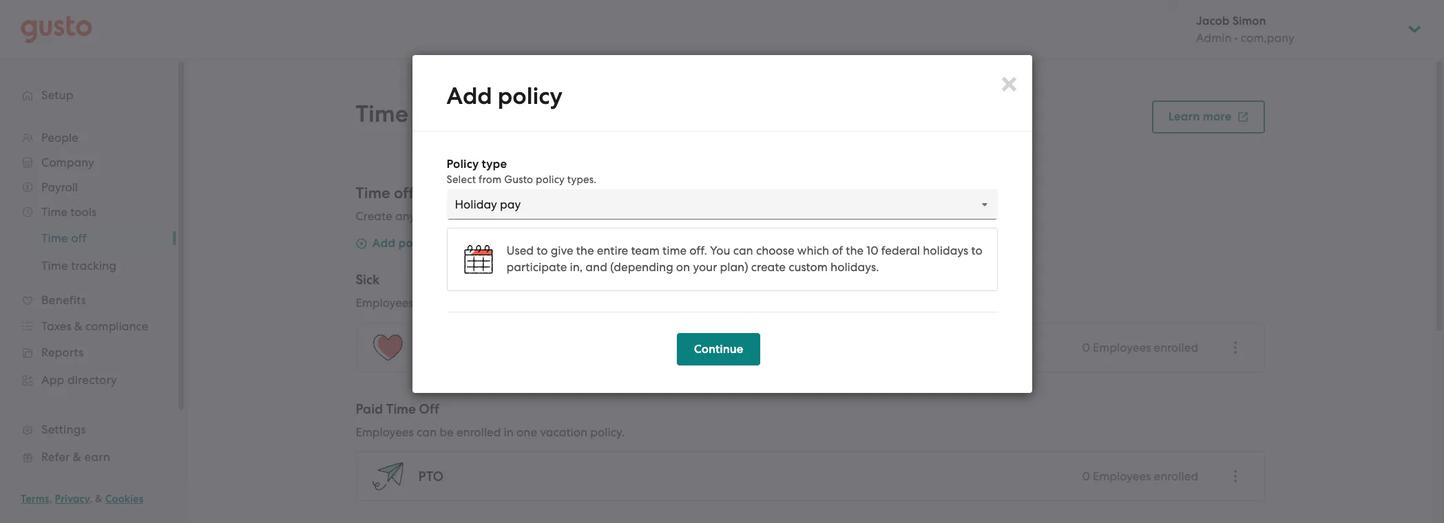 Task type: locate. For each thing, give the bounding box(es) containing it.
0 vertical spatial policy.
[[563, 296, 597, 310]]

your down the off.
[[693, 260, 717, 274]]

0 vertical spatial 0 employees enrolled
[[1083, 341, 1199, 355]]

home image
[[21, 16, 92, 43]]

can for pto
[[417, 426, 437, 440]]

2 be from the top
[[440, 426, 454, 440]]

1 horizontal spatial time
[[663, 244, 687, 258]]

× button
[[1000, 65, 1019, 100]]

time
[[356, 100, 409, 128], [356, 184, 390, 203], [386, 402, 416, 417]]

in left vacation
[[504, 426, 514, 440]]

time off policies create any time off policies that suit your team's needs.
[[356, 184, 655, 223]]

2 in from the top
[[504, 426, 514, 440]]

0 vertical spatial one
[[517, 296, 537, 310]]

0 vertical spatial add policy
[[447, 82, 563, 110]]

2 0 employees enrolled from the top
[[1083, 470, 1199, 484]]

1 to from the left
[[537, 244, 548, 258]]

0 vertical spatial add
[[447, 82, 492, 110]]

time for time off policies create any time off policies that suit your team's needs.
[[356, 184, 390, 203]]

2 , from the left
[[90, 493, 93, 506]]

1 vertical spatial policies
[[463, 209, 504, 223]]

1 horizontal spatial ,
[[90, 493, 93, 506]]

0 vertical spatial 0
[[1083, 341, 1090, 355]]

policies down 'from'
[[463, 209, 504, 223]]

0 horizontal spatial add
[[372, 236, 396, 251]]

can inside 'used to give the entire team time off. you can choose which of the 10 federal holidays to participate in, and (depending on your plan) create custom holidays.'
[[733, 244, 753, 258]]

1 vertical spatial add
[[372, 236, 396, 251]]

terms , privacy , & cookies
[[21, 493, 144, 506]]

1 horizontal spatial that
[[659, 296, 682, 310]]

enrolled
[[457, 296, 501, 310], [1154, 341, 1199, 355], [457, 426, 501, 440], [1154, 470, 1199, 484]]

0 employees enrolled for sick
[[1083, 341, 1199, 355]]

the
[[576, 244, 594, 258], [846, 244, 864, 258]]

× document
[[412, 55, 1032, 393]]

in
[[504, 296, 514, 310], [504, 426, 514, 440]]

one
[[517, 296, 537, 310], [517, 426, 537, 440]]

time up on
[[663, 244, 687, 258]]

0 horizontal spatial to
[[537, 244, 548, 258]]

time off
[[356, 100, 450, 128]]

which
[[798, 244, 830, 258]]

1 vertical spatial policy.
[[591, 426, 625, 440]]

be
[[440, 296, 454, 310], [440, 426, 454, 440]]

1 vertical spatial sick
[[419, 340, 442, 356]]

0 vertical spatial be
[[440, 296, 454, 310]]

1 vertical spatial off
[[419, 402, 440, 417]]

to up participate
[[537, 244, 548, 258]]

can down add policy "button"
[[417, 296, 437, 310]]

add policy inside × document
[[447, 82, 563, 110]]

can for sick
[[417, 296, 437, 310]]

2 0 from the top
[[1083, 470, 1090, 484]]

0 horizontal spatial the
[[576, 244, 594, 258]]

employees
[[356, 296, 414, 310], [1093, 341, 1151, 355], [356, 426, 414, 440], [1093, 470, 1151, 484]]

types.
[[568, 174, 597, 186]]

policy. right vacation
[[591, 426, 625, 440]]

plan)
[[720, 260, 749, 274]]

your
[[554, 209, 578, 223], [693, 260, 717, 274], [684, 296, 708, 310]]

0 vertical spatial that
[[507, 209, 530, 223]]

1 0 employees enrolled from the top
[[1083, 341, 1199, 355]]

off
[[394, 184, 414, 203], [445, 209, 461, 223]]

time right any
[[418, 209, 443, 223]]

privacy
[[55, 493, 90, 506]]

2 the from the left
[[846, 244, 864, 258]]

employees can be enrolled in one vacation policy.
[[356, 426, 625, 440]]

that left suit
[[507, 209, 530, 223]]

add
[[447, 82, 492, 110], [372, 236, 396, 251]]

1 horizontal spatial off
[[445, 209, 461, 223]]

can up plan)
[[733, 244, 753, 258]]

0 horizontal spatial that
[[507, 209, 530, 223]]

0 horizontal spatial ,
[[49, 493, 52, 506]]

one left sick
[[517, 296, 537, 310]]

1 be from the top
[[440, 296, 454, 310]]

1 vertical spatial your
[[693, 260, 717, 274]]

1 vertical spatial 0
[[1083, 470, 1090, 484]]

in for pto
[[504, 426, 514, 440]]

0 horizontal spatial off
[[394, 184, 414, 203]]

1 0 from the top
[[1083, 341, 1090, 355]]

2 vertical spatial time
[[386, 402, 416, 417]]

time inside 'used to give the entire team time off. you can choose which of the 10 federal holidays to participate in, and (depending on your plan) create custom holidays.'
[[663, 244, 687, 258]]

2 vertical spatial can
[[417, 426, 437, 440]]

,
[[49, 493, 52, 506], [90, 493, 93, 506]]

off up any
[[394, 184, 414, 203]]

module__icon___go7vc image
[[356, 238, 367, 249]]

off down "select"
[[445, 209, 461, 223]]

in left sick
[[504, 296, 514, 310]]

0
[[1083, 341, 1090, 355], [1083, 470, 1090, 484]]

2 one from the top
[[517, 426, 537, 440]]

add right module__icon___go7vc
[[372, 236, 396, 251]]

your down on
[[684, 296, 708, 310]]

off up policy
[[414, 100, 450, 128]]

1 vertical spatial 0 employees enrolled
[[1083, 470, 1199, 484]]

employees can be enrolled in one sick policy. make sure that your policy is
[[356, 296, 754, 310]]

1 in from the top
[[504, 296, 514, 310]]

1 vertical spatial add policy
[[372, 236, 432, 251]]

add policy
[[447, 82, 563, 110], [372, 236, 432, 251]]

0 for sick
[[1083, 341, 1090, 355]]

sure
[[633, 296, 656, 310]]

off
[[414, 100, 450, 128], [419, 402, 440, 417]]

your right suit
[[554, 209, 578, 223]]

0 vertical spatial time
[[418, 209, 443, 223]]

0 vertical spatial time
[[356, 100, 409, 128]]

0 vertical spatial off
[[394, 184, 414, 203]]

select
[[447, 174, 476, 186]]

1 one from the top
[[517, 296, 537, 310]]

team's
[[581, 209, 616, 223]]

1 vertical spatial time
[[356, 184, 390, 203]]

off right paid
[[419, 402, 440, 417]]

2 to from the left
[[972, 244, 983, 258]]

federal
[[882, 244, 920, 258]]

1 vertical spatial be
[[440, 426, 454, 440]]

sick
[[356, 272, 380, 288], [419, 340, 442, 356]]

1 vertical spatial off
[[445, 209, 461, 223]]

can down paid time off
[[417, 426, 437, 440]]

0 employees enrolled
[[1083, 341, 1199, 355], [1083, 470, 1199, 484]]

0 for pto
[[1083, 470, 1090, 484]]

that
[[507, 209, 530, 223], [659, 296, 682, 310]]

1 vertical spatial that
[[659, 296, 682, 310]]

to right the holidays
[[972, 244, 983, 258]]

0 vertical spatial your
[[554, 209, 578, 223]]

1 horizontal spatial add policy
[[447, 82, 563, 110]]

policies down policy
[[418, 184, 472, 203]]

1 horizontal spatial add
[[447, 82, 492, 110]]

policy. right sick
[[563, 296, 597, 310]]

time inside time off policies create any time off policies that suit your team's needs.
[[356, 184, 390, 203]]

policy. for sick
[[563, 296, 597, 310]]

1 vertical spatial one
[[517, 426, 537, 440]]

entire
[[597, 244, 628, 258]]

that right sure
[[659, 296, 682, 310]]

policies
[[418, 184, 472, 203], [463, 209, 504, 223]]

add policy button
[[356, 236, 432, 254]]

holidays.
[[831, 260, 879, 274]]

time
[[418, 209, 443, 223], [663, 244, 687, 258]]

learn
[[1169, 110, 1200, 124]]

1 vertical spatial can
[[417, 296, 437, 310]]

the up in,
[[576, 244, 594, 258]]

0 vertical spatial sick
[[356, 272, 380, 288]]

one left vacation
[[517, 426, 537, 440]]

, left the &
[[90, 493, 93, 506]]

1 horizontal spatial to
[[972, 244, 983, 258]]

0 vertical spatial can
[[733, 244, 753, 258]]

vacation
[[540, 426, 588, 440]]

1 vertical spatial in
[[504, 426, 514, 440]]

can
[[733, 244, 753, 258], [417, 296, 437, 310], [417, 426, 437, 440]]

paid time off
[[356, 402, 440, 417]]

0 horizontal spatial add policy
[[372, 236, 432, 251]]

policy.
[[563, 296, 597, 310], [591, 426, 625, 440]]

used to give the entire team time off. you can choose which of the 10 federal holidays to participate in, and (depending on your plan) create custom holidays.
[[507, 244, 983, 274]]

to
[[537, 244, 548, 258], [972, 244, 983, 258]]

policy
[[498, 82, 563, 110], [536, 174, 565, 186], [399, 236, 432, 251], [711, 296, 743, 310]]

0 vertical spatial off
[[414, 100, 450, 128]]

used
[[507, 244, 534, 258]]

terms
[[21, 493, 49, 506]]

add inside "button"
[[372, 236, 396, 251]]

pto
[[419, 469, 444, 485]]

policy inside add policy "button"
[[399, 236, 432, 251]]

give
[[551, 244, 574, 258]]

0 horizontal spatial time
[[418, 209, 443, 223]]

participate
[[507, 260, 567, 274]]

, left privacy
[[49, 493, 52, 506]]

1 vertical spatial time
[[663, 244, 687, 258]]

add up policy
[[447, 82, 492, 110]]

the up holidays.
[[846, 244, 864, 258]]

privacy link
[[55, 493, 90, 506]]

account menu element
[[1179, 0, 1424, 59]]

1 horizontal spatial sick
[[419, 340, 442, 356]]

be for pto
[[440, 426, 454, 440]]

1 horizontal spatial the
[[846, 244, 864, 258]]

0 vertical spatial in
[[504, 296, 514, 310]]



Task type: describe. For each thing, give the bounding box(es) containing it.
time inside time off policies create any time off policies that suit your team's needs.
[[418, 209, 443, 223]]

add inside × document
[[447, 82, 492, 110]]

policy
[[447, 157, 479, 172]]

is
[[746, 296, 754, 310]]

policy type select from gusto policy types.
[[447, 157, 597, 186]]

2 vertical spatial your
[[684, 296, 708, 310]]

more
[[1203, 110, 1232, 124]]

(depending
[[610, 260, 674, 274]]

0 employees enrolled for pto
[[1083, 470, 1199, 484]]

create
[[356, 209, 392, 223]]

and
[[586, 260, 608, 274]]

create
[[751, 260, 786, 274]]

learn more
[[1169, 110, 1232, 124]]

of
[[832, 244, 843, 258]]

1 , from the left
[[49, 493, 52, 506]]

custom
[[789, 260, 828, 274]]

add policy inside "button"
[[372, 236, 432, 251]]

in,
[[570, 260, 583, 274]]

from
[[479, 174, 502, 186]]

your inside time off policies create any time off policies that suit your team's needs.
[[554, 209, 578, 223]]

type
[[482, 157, 507, 172]]

one for pto
[[517, 426, 537, 440]]

make
[[600, 296, 631, 310]]

policy. for pto
[[591, 426, 625, 440]]

team
[[631, 244, 660, 258]]

gusto
[[504, 174, 533, 186]]

continue
[[694, 342, 744, 357]]

time for time off
[[356, 100, 409, 128]]

choose
[[756, 244, 795, 258]]

10
[[867, 244, 879, 258]]

0 horizontal spatial sick
[[356, 272, 380, 288]]

&
[[95, 493, 103, 506]]

cookies
[[105, 493, 144, 506]]

1 the from the left
[[576, 244, 594, 258]]

that inside time off policies create any time off policies that suit your team's needs.
[[507, 209, 530, 223]]

continue button
[[677, 333, 761, 366]]

suit
[[532, 209, 551, 223]]

be for sick
[[440, 296, 454, 310]]

off.
[[690, 244, 707, 258]]

you
[[710, 244, 731, 258]]

needs.
[[619, 209, 655, 223]]

×
[[1000, 65, 1019, 100]]

in for sick
[[504, 296, 514, 310]]

on
[[676, 260, 690, 274]]

any
[[395, 209, 416, 223]]

cookies button
[[105, 491, 144, 508]]

holidays
[[923, 244, 969, 258]]

sick
[[540, 296, 560, 310]]

paid
[[356, 402, 383, 417]]

one for sick
[[517, 296, 537, 310]]

terms link
[[21, 493, 49, 506]]

your inside 'used to give the entire team time off. you can choose which of the 10 federal holidays to participate in, and (depending on your plan) create custom holidays.'
[[693, 260, 717, 274]]

0 vertical spatial policies
[[418, 184, 472, 203]]

policy inside "policy type select from gusto policy types."
[[536, 174, 565, 186]]

learn more link
[[1152, 101, 1265, 134]]

opens in a new tab image
[[1238, 112, 1249, 123]]



Task type: vqa. For each thing, say whether or not it's contained in the screenshot.
second Today from the bottom
no



